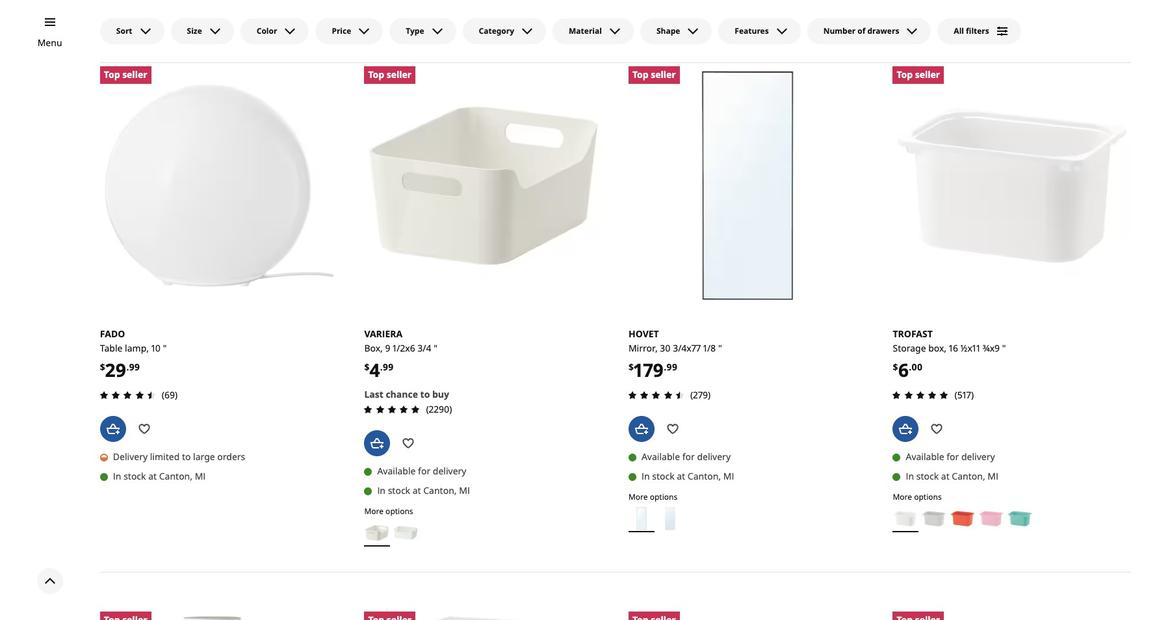 Task type: locate. For each thing, give the bounding box(es) containing it.
at
[[148, 470, 157, 483], [677, 470, 686, 483], [941, 470, 950, 483], [413, 485, 421, 497]]

for down (279) at the bottom right of page
[[683, 451, 695, 463]]

$ down mirror,
[[629, 361, 634, 373]]

99 right 4
[[383, 361, 394, 373]]

2 top seller from the left
[[368, 69, 412, 81]]

1 horizontal spatial for
[[683, 451, 695, 463]]

0 horizontal spatial available for delivery
[[377, 465, 467, 478]]

1 horizontal spatial available
[[642, 451, 680, 463]]

1 horizontal spatial more options
[[629, 492, 678, 503]]

seller for 6
[[915, 69, 940, 81]]

2 horizontal spatial delivery
[[962, 451, 995, 463]]

mi for 6
[[988, 470, 999, 483]]

$ down the table at left
[[100, 361, 105, 373]]

0 horizontal spatial delivery
[[433, 465, 467, 478]]

fado table lamp, 10 " $ 29 . 99
[[100, 328, 167, 382]]

available for delivery down (517)
[[906, 451, 995, 463]]

0 horizontal spatial 99
[[129, 361, 140, 373]]

1 horizontal spatial options
[[650, 492, 678, 503]]

. down lamp,
[[126, 361, 129, 373]]

to
[[420, 388, 430, 401], [182, 451, 191, 463]]

1 vertical spatial to
[[182, 451, 191, 463]]

2 horizontal spatial 99
[[667, 361, 678, 373]]

delivery for 179
[[697, 451, 731, 463]]

0 horizontal spatial to
[[182, 451, 191, 463]]

0 horizontal spatial more
[[364, 506, 384, 517]]

at for 179
[[677, 470, 686, 483]]

all filters button
[[938, 18, 1021, 44]]

99
[[129, 361, 140, 373], [667, 361, 678, 373], [383, 361, 394, 373]]

" inside the hovet mirror, 30 3/4x77 1/8 " $ 179 . 99
[[719, 342, 722, 354]]

options for 6
[[914, 492, 942, 503]]

4 $ from the left
[[893, 361, 898, 373]]

2 $ from the left
[[629, 361, 634, 373]]

1 horizontal spatial delivery
[[697, 451, 731, 463]]

delivery for 6
[[962, 451, 995, 463]]

$ inside trofast storage box, 16 ½x11 ¾x9 " $ 6 . 00
[[893, 361, 898, 373]]

canton, for 6
[[952, 470, 986, 483]]

available for delivery down (279) at the bottom right of page
[[642, 451, 731, 463]]

review: 4.8 out of 5 stars. total reviews: 517 image
[[889, 388, 952, 403]]

4 top from the left
[[897, 69, 913, 81]]

box,
[[364, 342, 383, 354]]

stock
[[124, 470, 146, 483], [652, 470, 675, 483], [917, 470, 939, 483], [388, 485, 410, 497]]

canton,
[[159, 470, 193, 483], [688, 470, 721, 483], [952, 470, 986, 483], [424, 485, 457, 497]]

3 99 from the left
[[383, 361, 394, 373]]

$ down box,
[[364, 361, 370, 373]]

" right 10 at the bottom left of page
[[163, 342, 167, 354]]

delivery limited to large orders
[[113, 451, 245, 463]]

delivery down (279) at the bottom right of page
[[697, 451, 731, 463]]

2 . from the left
[[664, 361, 667, 373]]

9
[[385, 342, 390, 354]]

orders
[[217, 451, 245, 463]]

for down "(2290)"
[[418, 465, 431, 478]]

99 down 30
[[667, 361, 678, 373]]

to left large
[[182, 451, 191, 463]]

available for delivery down "(2290)"
[[377, 465, 467, 478]]

1 horizontal spatial to
[[420, 388, 430, 401]]

0 horizontal spatial options
[[386, 506, 413, 517]]

.
[[126, 361, 129, 373], [664, 361, 667, 373], [380, 361, 383, 373], [909, 361, 912, 373]]

shape button
[[640, 18, 712, 44]]

" inside trofast storage box, 16 ½x11 ¾x9 " $ 6 . 00
[[1003, 342, 1006, 354]]

available
[[642, 451, 680, 463], [906, 451, 945, 463], [377, 465, 416, 478]]

top down shape popup button
[[633, 69, 649, 81]]

menu button
[[37, 36, 62, 50]]

3 $ from the left
[[364, 361, 370, 373]]

delivery down (517)
[[962, 451, 995, 463]]

1 99 from the left
[[129, 361, 140, 373]]

options
[[650, 492, 678, 503], [914, 492, 942, 503], [386, 506, 413, 517]]

for for 179
[[683, 451, 695, 463]]

top seller down the sort
[[104, 69, 147, 81]]

sort button
[[100, 18, 164, 44]]

color button
[[240, 18, 309, 44]]

delivery down "(2290)"
[[433, 465, 467, 478]]

99 down lamp,
[[129, 361, 140, 373]]

storage
[[893, 342, 926, 354]]

1 horizontal spatial 99
[[383, 361, 394, 373]]

menu
[[37, 36, 62, 49]]

more for 6
[[893, 492, 912, 503]]

¾x9
[[983, 342, 1000, 354]]

99 inside variera box, 9 1/2x6 3/4 " $ 4 . 99
[[383, 361, 394, 373]]

3 top seller from the left
[[633, 69, 676, 81]]

sort
[[116, 25, 132, 36]]

2 horizontal spatial available
[[906, 451, 945, 463]]

0 vertical spatial to
[[420, 388, 430, 401]]

2 horizontal spatial more options
[[893, 492, 942, 503]]

options for 4
[[386, 506, 413, 517]]

more options for 4
[[364, 506, 413, 517]]

0 horizontal spatial more options
[[364, 506, 413, 517]]

large
[[193, 451, 215, 463]]

top down drawers at the right of page
[[897, 69, 913, 81]]

delivery
[[697, 451, 731, 463], [962, 451, 995, 463], [433, 465, 467, 478]]

0 horizontal spatial for
[[418, 465, 431, 478]]

top seller
[[104, 69, 147, 81], [368, 69, 412, 81], [633, 69, 676, 81], [897, 69, 940, 81]]

6
[[898, 358, 909, 382]]

mi
[[195, 470, 206, 483], [724, 470, 734, 483], [988, 470, 999, 483], [459, 485, 470, 497]]

features
[[735, 25, 769, 36]]

1 top seller from the left
[[104, 69, 147, 81]]

1 top from the left
[[104, 69, 120, 81]]

available for delivery for 179
[[642, 451, 731, 463]]

4 . from the left
[[909, 361, 912, 373]]

2 horizontal spatial for
[[947, 451, 959, 463]]

top seller down type
[[368, 69, 412, 81]]

more for 4
[[364, 506, 384, 517]]

stock for 6
[[917, 470, 939, 483]]

99 inside the hovet mirror, 30 3/4x77 1/8 " $ 179 . 99
[[667, 361, 678, 373]]

1 horizontal spatial available for delivery
[[642, 451, 731, 463]]

(2290)
[[426, 403, 452, 416]]

3 top from the left
[[633, 69, 649, 81]]

top seller for 179
[[633, 69, 676, 81]]

to left buy
[[420, 388, 430, 401]]

top for 179
[[633, 69, 649, 81]]

at for 4
[[413, 485, 421, 497]]

" inside fado table lamp, 10 " $ 29 . 99
[[163, 342, 167, 354]]

top seller down shape
[[633, 69, 676, 81]]

2 top from the left
[[368, 69, 384, 81]]

top seller for 29
[[104, 69, 147, 81]]

$
[[100, 361, 105, 373], [629, 361, 634, 373], [364, 361, 370, 373], [893, 361, 898, 373]]

available for delivery
[[642, 451, 731, 463], [906, 451, 995, 463], [377, 465, 467, 478]]

chance
[[386, 388, 418, 401]]

$ inside variera box, 9 1/2x6 3/4 " $ 4 . 99
[[364, 361, 370, 373]]

1 . from the left
[[126, 361, 129, 373]]

top for 4
[[368, 69, 384, 81]]

2 horizontal spatial options
[[914, 492, 942, 503]]

1/2x6
[[393, 342, 415, 354]]

top for 6
[[897, 69, 913, 81]]

2 horizontal spatial more
[[893, 492, 912, 503]]

99 for 4
[[383, 361, 394, 373]]

top
[[104, 69, 120, 81], [368, 69, 384, 81], [633, 69, 649, 81], [897, 69, 913, 81]]

in for 179
[[642, 470, 650, 483]]

in
[[113, 470, 121, 483], [642, 470, 650, 483], [906, 470, 914, 483], [377, 485, 386, 497]]

top seller down drawers at the right of page
[[897, 69, 940, 81]]

features button
[[719, 18, 801, 44]]

available down the review: 4.8 out of 5 stars. total reviews: 517 image on the right bottom
[[906, 451, 945, 463]]

" right ¾x9 on the right bottom of page
[[1003, 342, 1006, 354]]

to for chance
[[420, 388, 430, 401]]

4 top seller from the left
[[897, 69, 940, 81]]

color
[[257, 25, 277, 36]]

top seller for 6
[[897, 69, 940, 81]]

price button
[[316, 18, 383, 44]]

in stock at canton, mi
[[113, 470, 206, 483], [642, 470, 734, 483], [906, 470, 999, 483], [377, 485, 470, 497]]

top down the sort
[[104, 69, 120, 81]]

available down review: 4.9 out of 5 stars. total reviews: 2290 image
[[377, 465, 416, 478]]

10
[[151, 342, 161, 354]]

for down (517)
[[947, 451, 959, 463]]

16
[[949, 342, 959, 354]]

available for 4
[[377, 465, 416, 478]]

stock for 4
[[388, 485, 410, 497]]

3 . from the left
[[380, 361, 383, 373]]

" right 1/8
[[719, 342, 722, 354]]

3/4x77
[[673, 342, 701, 354]]

fado
[[100, 328, 125, 340]]

seller
[[122, 69, 147, 81], [387, 69, 412, 81], [651, 69, 676, 81], [915, 69, 940, 81]]

mirror,
[[629, 342, 658, 354]]

. down storage at the right of the page
[[909, 361, 912, 373]]

. down box,
[[380, 361, 383, 373]]

"
[[163, 342, 167, 354], [719, 342, 722, 354], [434, 342, 438, 354], [1003, 342, 1006, 354]]

1 seller from the left
[[122, 69, 147, 81]]

box,
[[929, 342, 947, 354]]

available down review: 4.7 out of 5 stars. total reviews: 279 image
[[642, 451, 680, 463]]

for for 4
[[418, 465, 431, 478]]

for
[[683, 451, 695, 463], [947, 451, 959, 463], [418, 465, 431, 478]]

canton, for 29
[[159, 470, 193, 483]]

4 seller from the left
[[915, 69, 940, 81]]

179
[[634, 358, 664, 382]]

1 $ from the left
[[100, 361, 105, 373]]

2 99 from the left
[[667, 361, 678, 373]]

$ left 00 at the right bottom
[[893, 361, 898, 373]]

all
[[954, 25, 964, 36]]

top down price popup button at top
[[368, 69, 384, 81]]

more
[[629, 492, 648, 503], [893, 492, 912, 503], [364, 506, 384, 517]]

hovet mirror, 30 3/4x77 1/8 " $ 179 . 99
[[629, 328, 722, 382]]

0 horizontal spatial available
[[377, 465, 416, 478]]

for for 6
[[947, 451, 959, 463]]

2 seller from the left
[[387, 69, 412, 81]]

3 seller from the left
[[651, 69, 676, 81]]

" right 3/4
[[434, 342, 438, 354]]

more options
[[629, 492, 678, 503], [893, 492, 942, 503], [364, 506, 413, 517]]

2 horizontal spatial available for delivery
[[906, 451, 995, 463]]

1 horizontal spatial more
[[629, 492, 648, 503]]

category
[[479, 25, 514, 36]]

. down 30
[[664, 361, 667, 373]]



Task type: describe. For each thing, give the bounding box(es) containing it.
4
[[370, 358, 380, 382]]

mi for 179
[[724, 470, 734, 483]]

in for 29
[[113, 470, 121, 483]]

. inside variera box, 9 1/2x6 3/4 " $ 4 . 99
[[380, 361, 383, 373]]

more options for 179
[[629, 492, 678, 503]]

material button
[[553, 18, 634, 44]]

size
[[187, 25, 202, 36]]

29
[[105, 358, 126, 382]]

material
[[569, 25, 602, 36]]

type
[[406, 25, 424, 36]]

available for 6
[[906, 451, 945, 463]]

size button
[[171, 18, 234, 44]]

to for limited
[[182, 451, 191, 463]]

in for 4
[[377, 485, 386, 497]]

$ inside the hovet mirror, 30 3/4x77 1/8 " $ 179 . 99
[[629, 361, 634, 373]]

in stock at canton, mi for 4
[[377, 485, 470, 497]]

seller for 179
[[651, 69, 676, 81]]

filters
[[966, 25, 990, 36]]

. inside the hovet mirror, 30 3/4x77 1/8 " $ 179 . 99
[[664, 361, 667, 373]]

canton, for 4
[[424, 485, 457, 497]]

" inside variera box, 9 1/2x6 3/4 " $ 4 . 99
[[434, 342, 438, 354]]

review: 4.6 out of 5 stars. total reviews: 69 image
[[96, 388, 159, 403]]

review: 4.9 out of 5 stars. total reviews: 2290 image
[[361, 402, 424, 418]]

$ inside fado table lamp, 10 " $ 29 . 99
[[100, 361, 105, 373]]

drawers
[[868, 25, 900, 36]]

variera box, 9 1/2x6 3/4 " $ 4 . 99
[[364, 328, 438, 382]]

mi for 4
[[459, 485, 470, 497]]

table
[[100, 342, 123, 354]]

canton, for 179
[[688, 470, 721, 483]]

available for 179
[[642, 451, 680, 463]]

in stock at canton, mi for 179
[[642, 470, 734, 483]]

99 inside fado table lamp, 10 " $ 29 . 99
[[129, 361, 140, 373]]

delivery
[[113, 451, 148, 463]]

options for 179
[[650, 492, 678, 503]]

in stock at canton, mi for 29
[[113, 470, 206, 483]]

category button
[[463, 18, 546, 44]]

review: 4.7 out of 5 stars. total reviews: 279 image
[[625, 388, 688, 403]]

of
[[858, 25, 866, 36]]

mi for 29
[[195, 470, 206, 483]]

30
[[660, 342, 671, 354]]

hovet
[[629, 328, 659, 340]]

delivery for 4
[[433, 465, 467, 478]]

1/8
[[703, 342, 716, 354]]

(69)
[[162, 389, 178, 401]]

trofast storage box, 16 ½x11 ¾x9 " $ 6 . 00
[[893, 328, 1006, 382]]

stock for 29
[[124, 470, 146, 483]]

in for 6
[[906, 470, 914, 483]]

all filters
[[954, 25, 990, 36]]

more for 179
[[629, 492, 648, 503]]

stock for 179
[[652, 470, 675, 483]]

available for delivery for 6
[[906, 451, 995, 463]]

buy
[[432, 388, 449, 401]]

top for 29
[[104, 69, 120, 81]]

seller for 4
[[387, 69, 412, 81]]

available for delivery for 4
[[377, 465, 467, 478]]

more options for 6
[[893, 492, 942, 503]]

last chance to buy
[[364, 388, 449, 401]]

trofast
[[893, 328, 933, 340]]

3/4
[[418, 342, 432, 354]]

lamp,
[[125, 342, 149, 354]]

variera
[[364, 328, 403, 340]]

type button
[[390, 18, 456, 44]]

at for 6
[[941, 470, 950, 483]]

last
[[364, 388, 384, 401]]

seller for 29
[[122, 69, 147, 81]]

in stock at canton, mi for 6
[[906, 470, 999, 483]]

shape
[[657, 25, 680, 36]]

99 for 179
[[667, 361, 678, 373]]

limited
[[150, 451, 180, 463]]

number of drawers button
[[807, 18, 931, 44]]

price
[[332, 25, 351, 36]]

(517)
[[955, 389, 974, 402]]

00
[[912, 361, 923, 373]]

. inside trofast storage box, 16 ½x11 ¾x9 " $ 6 . 00
[[909, 361, 912, 373]]

number of drawers
[[824, 25, 900, 36]]

top seller for 4
[[368, 69, 412, 81]]

½x11
[[961, 342, 981, 354]]

number
[[824, 25, 856, 36]]

(279)
[[691, 389, 711, 401]]

at for 29
[[148, 470, 157, 483]]

. inside fado table lamp, 10 " $ 29 . 99
[[126, 361, 129, 373]]



Task type: vqa. For each thing, say whether or not it's contained in the screenshot.
STÖRTSKÖN Scented tealight, Berries/red, 3.5 hr 'image' at bottom
no



